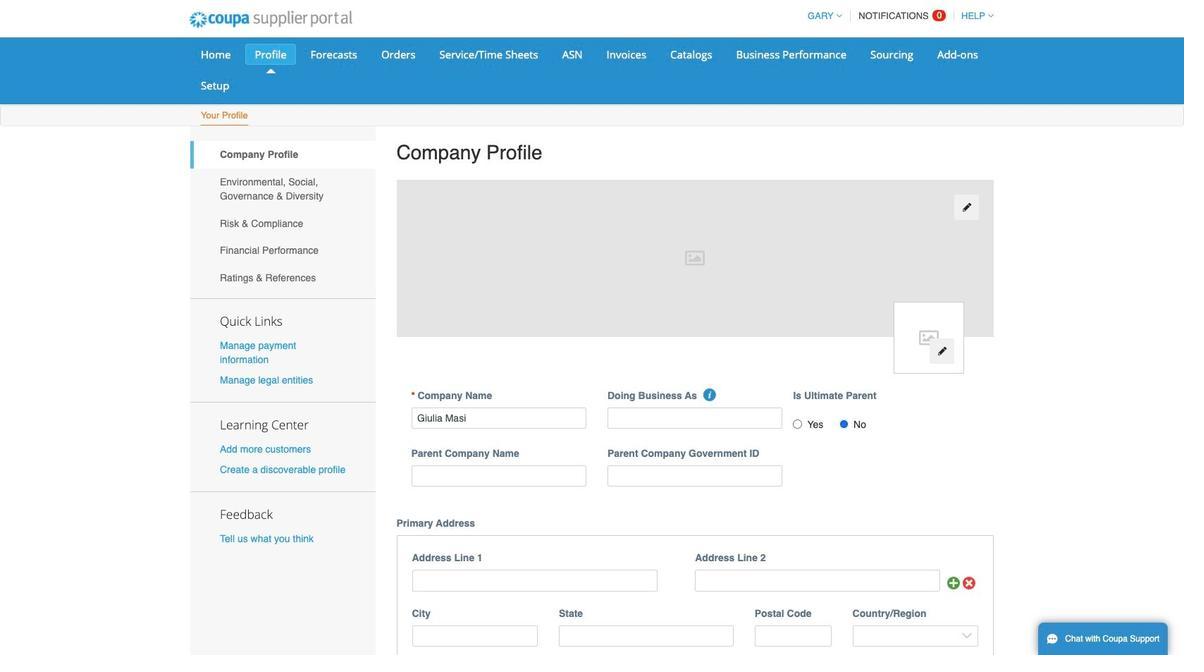 Task type: describe. For each thing, give the bounding box(es) containing it.
change image image for background image
[[962, 203, 972, 212]]

background image
[[397, 180, 994, 337]]

delete image
[[963, 577, 977, 590]]

additional information image
[[704, 388, 717, 401]]



Task type: locate. For each thing, give the bounding box(es) containing it.
None radio
[[794, 419, 803, 429]]

None text field
[[412, 465, 587, 487], [412, 570, 658, 591], [412, 625, 538, 647], [559, 625, 734, 647], [412, 465, 587, 487], [412, 570, 658, 591], [412, 625, 538, 647], [559, 625, 734, 647]]

navigation
[[802, 2, 994, 30]]

change image image for logo
[[938, 346, 948, 356]]

1 horizontal spatial change image image
[[962, 203, 972, 212]]

0 vertical spatial change image image
[[962, 203, 972, 212]]

change image image
[[962, 203, 972, 212], [938, 346, 948, 356]]

logo image
[[894, 302, 965, 374]]

None radio
[[840, 419, 849, 429]]

0 horizontal spatial change image image
[[938, 346, 948, 356]]

None text field
[[412, 407, 587, 429], [608, 407, 783, 429], [608, 465, 783, 487], [696, 570, 941, 591], [755, 625, 832, 647], [412, 407, 587, 429], [608, 407, 783, 429], [608, 465, 783, 487], [696, 570, 941, 591], [755, 625, 832, 647]]

1 vertical spatial change image image
[[938, 346, 948, 356]]

add image
[[948, 577, 961, 589]]

coupa supplier portal image
[[180, 2, 362, 37]]



Task type: vqa. For each thing, say whether or not it's contained in the screenshot.
the left 'Change image'
yes



